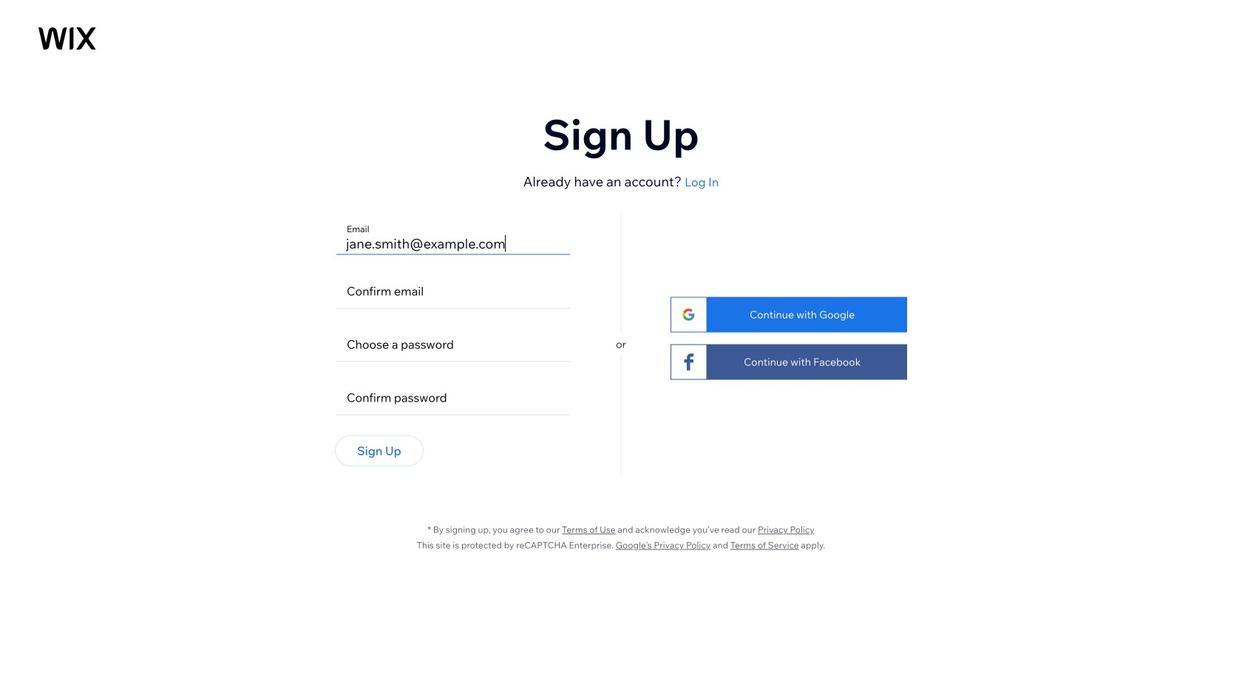 Task type: locate. For each thing, give the bounding box(es) containing it.
None password field
[[342, 325, 547, 362], [342, 378, 564, 415], [342, 325, 547, 362], [342, 378, 564, 415]]

None text field
[[342, 272, 564, 309]]

None text field
[[343, 219, 564, 255]]



Task type: describe. For each thing, give the bounding box(es) containing it.
facebook image
[[682, 354, 696, 371]]

more login options group
[[626, 213, 908, 475]]

google image
[[682, 308, 696, 321]]

wix image
[[38, 27, 96, 50]]



